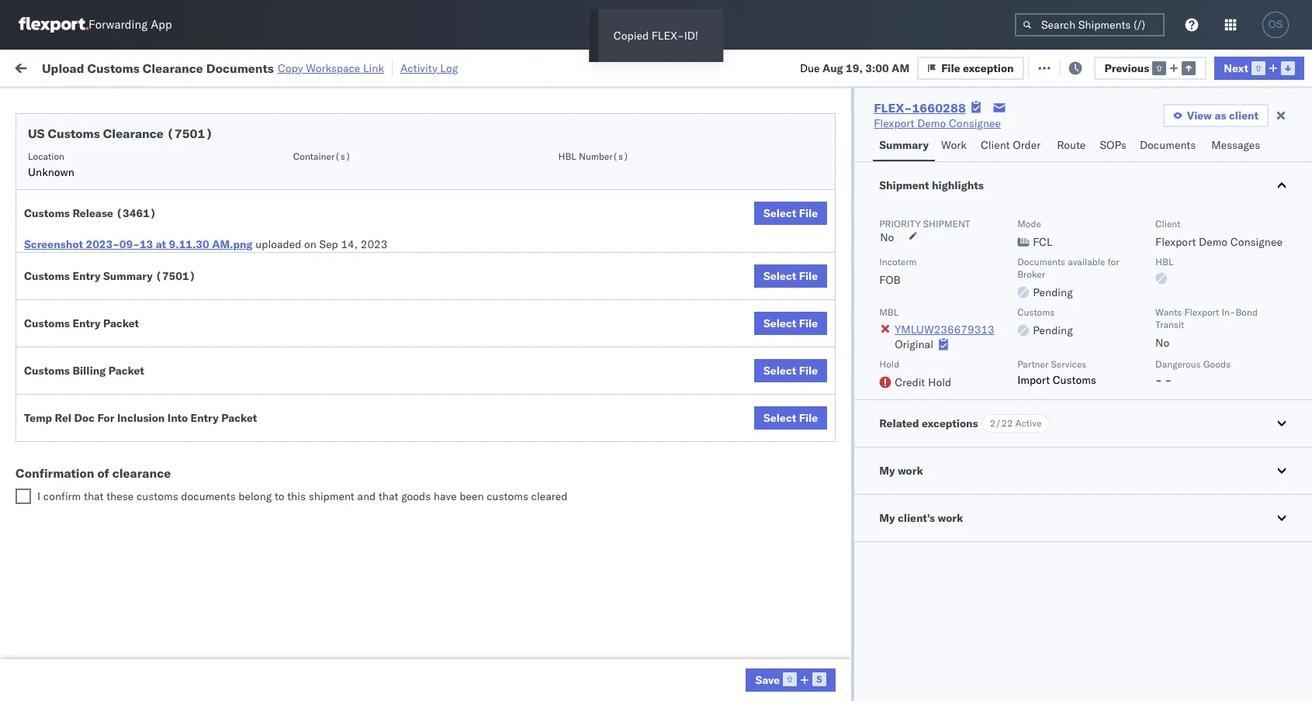 Task type: describe. For each thing, give the bounding box(es) containing it.
los for fourth schedule pickup from los angeles, ca button
[[146, 352, 164, 366]]

4 ceau7522281, hlxu6269489, hlxu8034992 from the top
[[957, 258, 1197, 272]]

ca inside the confirm pickup from los angeles, ca
[[36, 436, 50, 450]]

angeles, for 5th schedule pickup from los angeles, ca link from the top of the page
[[167, 489, 209, 503]]

7:00 pm est, dec 23, 2022
[[250, 429, 391, 443]]

flexport inside flexport demo consignee link
[[874, 116, 915, 130]]

9 resize handle column header from the left
[[1225, 120, 1244, 702]]

3 ca from the top
[[36, 299, 50, 313]]

4 karl from the top
[[810, 668, 830, 682]]

0 horizontal spatial file exception
[[942, 61, 1014, 75]]

19,
[[846, 61, 863, 75]]

1 flex-2130387 from the top
[[857, 531, 938, 545]]

2022 for confirm pickup from los angeles, ca link at the left
[[365, 429, 391, 443]]

flex id
[[832, 127, 862, 138]]

packet for customs entry packet
[[103, 317, 139, 331]]

shipment
[[880, 179, 930, 193]]

0 vertical spatial consignee
[[950, 116, 1002, 130]]

2 upload customs clearance documents link from the top
[[36, 625, 221, 656]]

1 1889466 from the top
[[891, 361, 938, 375]]

3 test123456 from the top
[[1058, 292, 1123, 306]]

work button
[[936, 131, 975, 162]]

0 vertical spatial work
[[44, 56, 85, 78]]

work,
[[164, 96, 189, 108]]

am down progress
[[276, 156, 294, 170]]

messages button
[[1206, 131, 1269, 162]]

1 ceau7522281, hlxu6269489, hlxu8034992 from the top
[[957, 155, 1197, 169]]

maeu9736123
[[1058, 497, 1136, 511]]

appointment for first schedule delivery appointment link from the bottom
[[127, 394, 191, 408]]

mbl/mawb numbers button
[[1050, 123, 1228, 139]]

uploaded
[[256, 238, 302, 252]]

1 schedule delivery appointment button from the top
[[36, 154, 191, 171]]

shipment highlights button
[[855, 162, 1313, 209]]

my client's work
[[880, 512, 964, 526]]

2:59 am edt, nov 5, 2022 for 5th schedule pickup from los angeles, ca link from the bottom
[[250, 190, 386, 204]]

1 hlxu8034992 from the top
[[1121, 155, 1197, 169]]

4 2:59 from the top
[[250, 258, 274, 272]]

select file button for temp rel doc for inclusion into entry packet
[[755, 407, 828, 430]]

2 flex-1846748 from the top
[[857, 190, 938, 204]]

number(s)
[[579, 151, 629, 162]]

0 horizontal spatial summary
[[103, 269, 153, 283]]

ceau7522281, for 4th schedule pickup from los angeles, ca button from the bottom
[[957, 224, 1036, 238]]

4 integration test account - karl lagerfeld from the top
[[677, 668, 879, 682]]

1 2130387 from the top
[[891, 531, 938, 545]]

summary inside button
[[880, 138, 929, 152]]

priority
[[880, 218, 921, 230]]

nov for 5th schedule pickup from los angeles, ca link from the bottom
[[324, 190, 344, 204]]

route
[[1058, 138, 1087, 152]]

4 1846748 from the top
[[891, 258, 938, 272]]

bond
[[1236, 307, 1259, 318]]

due
[[800, 61, 820, 75]]

2:59 am est, dec 14, 2022
[[250, 395, 392, 409]]

shipment highlights
[[880, 179, 985, 193]]

for inside documents available for broker
[[1108, 256, 1120, 268]]

13,
[[343, 497, 360, 511]]

operator
[[1252, 127, 1289, 138]]

4 account from the top
[[757, 668, 798, 682]]

2 test123456 from the top
[[1058, 258, 1123, 272]]

message
[[209, 60, 253, 74]]

6 flex-1846748 from the top
[[857, 326, 938, 340]]

screenshot
[[24, 238, 83, 252]]

fob
[[880, 273, 901, 287]]

ocean fcl for confirm pickup from los angeles, ca link at the left
[[475, 429, 530, 443]]

work inside my work button
[[898, 464, 924, 478]]

filtered
[[16, 95, 53, 109]]

0 vertical spatial work
[[170, 60, 197, 74]]

3 flex-1889466 from the top
[[857, 429, 938, 443]]

3 flex-2130387 from the top
[[857, 634, 938, 648]]

5, for 5th schedule pickup from los angeles, ca link from the bottom
[[347, 190, 357, 204]]

for
[[97, 412, 115, 425]]

1 horizontal spatial file exception
[[1047, 60, 1120, 74]]

2:59 am edt, nov 5, 2022 for second schedule pickup from los angeles, ca link from the top of the page
[[250, 224, 386, 238]]

customs billing packet
[[24, 364, 144, 378]]

select file button for customs entry summary (7501)
[[755, 265, 828, 288]]

transit
[[1156, 319, 1185, 331]]

lhuu7894563, uetu5238478 for 2:59 am est, dec 14, 2022
[[957, 394, 1115, 408]]

2 schedule delivery appointment link from the top
[[36, 257, 191, 272]]

1 horizontal spatial exception
[[1069, 60, 1120, 74]]

8 resize handle column header from the left
[[1031, 120, 1050, 702]]

1 5, from the top
[[347, 156, 357, 170]]

3 ceau7522281, hlxu6269489, hlxu8034992 from the top
[[957, 224, 1197, 238]]

3 1846748 from the top
[[891, 224, 938, 238]]

screenshot 2023-09-13 at 9.11.30 am.png uploaded on sep 14, 2023
[[24, 238, 388, 252]]

3 1889466 from the top
[[891, 429, 938, 443]]

confirm delivery button
[[36, 462, 118, 479]]

3 schedule delivery appointment link from the top
[[36, 393, 191, 409]]

Search Work text field
[[790, 56, 960, 79]]

3 integration from the top
[[677, 634, 731, 648]]

1 integration from the top
[[677, 531, 731, 545]]

1 edt, from the top
[[297, 156, 321, 170]]

2023-
[[86, 238, 119, 252]]

actions
[[1266, 127, 1299, 138]]

in-
[[1222, 307, 1236, 318]]

4 2:59 am edt, nov 5, 2022 from the top
[[250, 258, 386, 272]]

1 abcdefg78456546 from the top
[[1058, 361, 1162, 375]]

1 horizontal spatial work
[[942, 138, 967, 152]]

1 test123456 from the top
[[1058, 156, 1123, 170]]

flex-1660288 link
[[874, 100, 967, 116]]

select file for customs billing packet
[[764, 364, 819, 378]]

uetu5238478 for 7:00 pm est, dec 23, 2022
[[1040, 429, 1115, 443]]

2 customs from the left
[[487, 490, 529, 504]]

1 resize handle column header from the left
[[222, 120, 241, 702]]

2 flex-2130387 from the top
[[857, 566, 938, 580]]

flexport demo consignee link
[[874, 116, 1002, 131]]

appointment for 1st schedule delivery appointment link from the top of the page
[[127, 155, 191, 169]]

angeles, for 4th schedule pickup from los angeles, ca link from the top of the page
[[167, 352, 209, 366]]

3 schedule pickup from los angeles, ca button from the top
[[36, 283, 221, 316]]

import work
[[132, 60, 197, 74]]

2 1846748 from the top
[[891, 190, 938, 204]]

select file for customs entry summary (7501)
[[764, 269, 819, 283]]

from for second schedule pickup from los angeles, ca link from the top of the page
[[121, 215, 144, 229]]

active
[[1016, 418, 1042, 429]]

4 flex-1889466 from the top
[[857, 463, 938, 477]]

mbl
[[880, 307, 899, 318]]

next button
[[1215, 56, 1305, 80]]

0 vertical spatial 14,
[[341, 238, 358, 252]]

nov down the snoozed
[[324, 156, 344, 170]]

angeles, for 3rd schedule pickup from los angeles, ca link from the top
[[167, 284, 209, 298]]

angeles, for second schedule pickup from los angeles, ca link from the top of the page
[[167, 215, 209, 229]]

cleared
[[532, 490, 568, 504]]

4 ca from the top
[[36, 368, 50, 382]]

1 flex-1889466 from the top
[[857, 361, 938, 375]]

3 schedule delivery appointment button from the top
[[36, 393, 191, 410]]

exceptions
[[922, 417, 979, 431]]

priority shipment
[[880, 218, 971, 230]]

select file for customs entry packet
[[764, 317, 819, 331]]

previous button
[[1094, 56, 1208, 80]]

2 vertical spatial packet
[[221, 412, 257, 425]]

flex-1660288
[[874, 100, 967, 116]]

los for 3rd schedule pickup from los angeles, ca button from the bottom
[[146, 284, 164, 298]]

(0)
[[253, 60, 273, 74]]

est, for 9,
[[297, 326, 320, 340]]

save
[[756, 674, 780, 688]]

schedule for fifth schedule pickup from los angeles, ca button from the top
[[36, 489, 82, 503]]

dangerous goods - -
[[1156, 359, 1231, 387]]

1 schedule delivery appointment link from the top
[[36, 154, 191, 170]]

customs inside button
[[74, 318, 117, 332]]

: for status
[[112, 96, 115, 108]]

batch
[[1225, 60, 1256, 74]]

blocked,
[[191, 96, 230, 108]]

ceau7522281, for 3rd schedule pickup from los angeles, ca button from the bottom
[[957, 292, 1036, 306]]

23,
[[345, 429, 362, 443]]

uetu5238478 for 2:59 am est, dec 14, 2022
[[1040, 394, 1115, 408]]

2 that from the left
[[379, 490, 399, 504]]

schedule delivery appointment for first schedule delivery appointment link from the bottom
[[36, 394, 191, 408]]

2 1889466 from the top
[[891, 395, 938, 409]]

1662119
[[891, 600, 938, 614]]

am.png
[[212, 238, 253, 252]]

1 account from the top
[[757, 531, 798, 545]]

id
[[852, 127, 862, 138]]

am for 3rd schedule pickup from los angeles, ca link from the top
[[276, 292, 294, 306]]

been
[[460, 490, 484, 504]]

us
[[28, 126, 45, 141]]

2 2130387 from the top
[[891, 566, 938, 580]]

0 horizontal spatial exception
[[964, 61, 1014, 75]]

4 1889466 from the top
[[891, 463, 938, 477]]

workspace
[[306, 61, 361, 75]]

1 schedule pickup from los angeles, ca link from the top
[[36, 181, 221, 212]]

partner
[[1018, 359, 1049, 370]]

nov for 3rd schedule pickup from los angeles, ca link from the top
[[324, 292, 344, 306]]

2 integration test account - karl lagerfeld from the top
[[677, 566, 879, 580]]

hlxu8034992 for upload customs clearance documents button
[[1121, 326, 1197, 340]]

sops
[[1101, 138, 1127, 152]]

2:00 am est, nov 9, 2022
[[250, 326, 385, 340]]

5 ceau7522281, hlxu6269489, hlxu8034992 from the top
[[957, 292, 1197, 306]]

2 ca from the top
[[36, 231, 50, 245]]

customs entry summary (7501)
[[24, 269, 196, 283]]

hbl number(s)
[[559, 151, 629, 162]]

documents button
[[1134, 131, 1206, 162]]

5, for 3rd schedule pickup from los angeles, ca link from the top
[[347, 292, 357, 306]]

action
[[1259, 60, 1293, 74]]

dec for 23,
[[322, 429, 342, 443]]

pickup for confirm pickup from los angeles, ca link at the left
[[78, 420, 112, 434]]

delivery for 2nd schedule delivery appointment link from the bottom of the page
[[84, 257, 124, 271]]

09-
[[119, 238, 140, 252]]

and
[[357, 490, 376, 504]]

am for 5th schedule pickup from los angeles, ca link from the bottom
[[276, 190, 294, 204]]

message (0)
[[209, 60, 273, 74]]

confirm for confirm delivery
[[36, 462, 75, 476]]

1 horizontal spatial no
[[881, 231, 895, 245]]

confirm pickup from los angeles, ca button
[[36, 420, 221, 452]]

jan
[[323, 497, 340, 511]]

1 lagerfeld from the top
[[833, 531, 879, 545]]

schedule for 4th schedule pickup from los angeles, ca button from the bottom
[[36, 215, 82, 229]]

pickup for 4th schedule pickup from los angeles, ca link from the top of the page
[[84, 352, 118, 366]]

4 lagerfeld from the top
[[833, 668, 879, 682]]

10 resize handle column header from the left
[[1285, 120, 1304, 702]]

fcl for 3rd schedule pickup from los angeles, ca link from the top
[[510, 292, 530, 306]]

flexport for fob
[[1156, 235, 1197, 249]]

credit hold
[[895, 376, 952, 390]]

los for 5th schedule pickup from los angeles, ca button from the bottom
[[146, 181, 164, 195]]

my client's work button
[[855, 495, 1313, 542]]

4 hlxu6269489, from the top
[[1039, 258, 1119, 272]]

track
[[396, 60, 421, 74]]

incoterm
[[880, 256, 917, 268]]

2:59 for 3rd schedule pickup from los angeles, ca button from the bottom
[[250, 292, 274, 306]]

confirmation
[[16, 466, 94, 481]]

edt, for 3rd schedule pickup from los angeles, ca link from the top
[[297, 292, 321, 306]]

6 1846748 from the top
[[891, 326, 938, 340]]

1 vertical spatial 2023
[[362, 497, 389, 511]]

(7501) for customs entry summary (7501)
[[155, 269, 196, 283]]

2 vertical spatial upload
[[36, 625, 71, 639]]

schedule pickup from los angeles, ca for 5th schedule pickup from los angeles, ca link from the top of the page
[[36, 489, 209, 518]]

2 account from the top
[[757, 566, 798, 580]]

customs inside partner services import customs
[[1053, 373, 1097, 387]]

1 hlxu6269489, from the top
[[1039, 155, 1119, 169]]

hlxu6269489, for 4th schedule pickup from los angeles, ca button from the bottom
[[1039, 224, 1119, 238]]

hlxu6269489, for upload customs clearance documents button
[[1039, 326, 1119, 340]]

5, for second schedule pickup from los angeles, ca link from the top of the page
[[347, 224, 357, 238]]

los for 4th schedule pickup from los angeles, ca button from the bottom
[[146, 215, 164, 229]]

nov for second upload customs clearance documents link from the bottom of the page
[[323, 326, 343, 340]]

4 5, from the top
[[347, 258, 357, 272]]

flex id button
[[825, 123, 933, 139]]

into
[[167, 412, 188, 425]]

1 lhuu7894563, uetu5238478 from the top
[[957, 360, 1115, 374]]

0 horizontal spatial no
[[368, 96, 380, 108]]

5 schedule pickup from los angeles, ca link from the top
[[36, 488, 221, 519]]

205 on track
[[358, 60, 421, 74]]

1 vertical spatial at
[[156, 238, 166, 252]]

schedule for 3rd schedule delivery appointment button from the top of the page
[[36, 394, 82, 408]]

pm
[[276, 429, 293, 443]]

client flexport demo consignee incoterm fob
[[880, 218, 1283, 287]]

container(s)
[[293, 151, 351, 162]]

goods
[[402, 490, 431, 504]]

hlxu6269489, for 3rd schedule pickup from los angeles, ca button from the bottom
[[1039, 292, 1119, 306]]

1 ca from the top
[[36, 197, 50, 211]]

dec for 14,
[[323, 395, 343, 409]]

billing
[[73, 364, 106, 378]]

by:
[[56, 95, 71, 109]]

2 karl from the top
[[810, 566, 830, 580]]

confirm pickup from los angeles, ca
[[36, 420, 203, 450]]

2 ceau7522281, hlxu6269489, hlxu8034992 from the top
[[957, 189, 1197, 203]]

2 schedule pickup from los angeles, ca link from the top
[[36, 215, 221, 246]]

1 flex-1846748 from the top
[[857, 156, 938, 170]]

flex-2130384
[[857, 668, 938, 682]]

status : ready for work, blocked, in progress
[[85, 96, 282, 108]]

0 horizontal spatial demo
[[918, 116, 947, 130]]

snoozed
[[325, 96, 361, 108]]

1 lhuu7894563, from the top
[[957, 360, 1037, 374]]

file for customs entry summary (7501)
[[800, 269, 819, 283]]

3 lagerfeld from the top
[[833, 634, 879, 648]]

0 horizontal spatial hold
[[880, 359, 900, 370]]

5 resize handle column header from the left
[[651, 120, 669, 702]]

pickup for 5th schedule pickup from los angeles, ca link from the top of the page
[[84, 489, 118, 503]]



Task type: locate. For each thing, give the bounding box(es) containing it.
0 vertical spatial client
[[981, 138, 1011, 152]]

2 vertical spatial flexport
[[1185, 307, 1220, 318]]

4 integration from the top
[[677, 668, 731, 682]]

2 5, from the top
[[347, 190, 357, 204]]

1 vertical spatial uetu5238478
[[1040, 394, 1115, 408]]

hold up credit
[[880, 359, 900, 370]]

2130384
[[891, 668, 938, 682]]

angeles, inside the confirm pickup from los angeles, ca
[[160, 420, 203, 434]]

lhuu7894563, for 2:59 am est, dec 14, 2022
[[957, 394, 1037, 408]]

work right client's
[[938, 512, 964, 526]]

0 vertical spatial appointment
[[127, 155, 191, 169]]

0 vertical spatial pending
[[1034, 286, 1074, 300]]

goods
[[1204, 359, 1231, 370]]

1 appointment from the top
[[127, 155, 191, 169]]

1 horizontal spatial summary
[[880, 138, 929, 152]]

original
[[895, 338, 934, 352]]

1 customs from the left
[[137, 490, 178, 504]]

1 schedule delivery appointment from the top
[[36, 155, 191, 169]]

select for customs entry packet
[[764, 317, 797, 331]]

0 vertical spatial packet
[[103, 317, 139, 331]]

0 vertical spatial confirm
[[36, 420, 75, 434]]

2:59
[[250, 156, 274, 170], [250, 190, 274, 204], [250, 224, 274, 238], [250, 258, 274, 272], [250, 292, 274, 306], [250, 395, 274, 409], [250, 497, 274, 511]]

1 select from the top
[[764, 207, 797, 221]]

in
[[232, 96, 241, 108]]

0 vertical spatial on
[[381, 60, 393, 74]]

6 hlxu6269489, from the top
[[1039, 326, 1119, 340]]

ceau7522281, for upload customs clearance documents button
[[957, 326, 1036, 340]]

7 2:59 from the top
[[250, 497, 274, 511]]

3 schedule pickup from los angeles, ca link from the top
[[36, 283, 221, 314]]

lagerfeld down 'flex-1893174' on the bottom right of the page
[[833, 531, 879, 545]]

2:59 left to
[[250, 497, 274, 511]]

1 schedule from the top
[[36, 155, 82, 169]]

pickup up "release" on the left top of the page
[[84, 181, 118, 195]]

2:59 am edt, nov 5, 2022 for 3rd schedule pickup from los angeles, ca link from the top
[[250, 292, 386, 306]]

3 uetu5238478 from the top
[[1040, 429, 1115, 443]]

ocean fcl for 3rd schedule pickup from los angeles, ca link from the top
[[475, 292, 530, 306]]

schedule for 2nd schedule delivery appointment button
[[36, 257, 82, 271]]

hold
[[880, 359, 900, 370], [929, 376, 952, 390]]

abcdefg78456546 down the transit
[[1058, 361, 1162, 375]]

documents available for broker
[[1018, 256, 1120, 280]]

ceau7522281, up the partner
[[957, 326, 1036, 340]]

0 vertical spatial dec
[[323, 395, 343, 409]]

test
[[644, 156, 665, 170], [644, 190, 665, 204], [745, 190, 766, 204], [745, 224, 766, 238], [745, 258, 766, 272], [644, 292, 665, 306], [745, 292, 766, 306], [644, 326, 665, 340], [745, 326, 766, 340], [745, 361, 766, 375], [644, 395, 665, 409], [745, 395, 766, 409], [644, 429, 665, 443], [745, 429, 766, 443], [733, 531, 754, 545], [733, 566, 754, 580], [733, 634, 754, 648], [733, 668, 754, 682]]

1 vertical spatial lhuu7894563, uetu5238478
[[957, 394, 1115, 408]]

1 vertical spatial 2130387
[[891, 566, 938, 580]]

schedule
[[36, 155, 82, 169], [36, 181, 82, 195], [36, 215, 82, 229], [36, 257, 82, 271], [36, 284, 82, 298], [36, 352, 82, 366], [36, 394, 82, 408], [36, 489, 82, 503]]

1 vertical spatial lhuu7894563,
[[957, 394, 1037, 408]]

0 horizontal spatial numbers
[[957, 133, 995, 144]]

1 schedule pickup from los angeles, ca from the top
[[36, 181, 209, 211]]

1 upload customs clearance documents from the top
[[36, 318, 170, 347]]

5 select file from the top
[[764, 412, 819, 425]]

0 horizontal spatial hbl
[[559, 151, 577, 162]]

confirm for confirm pickup from los angeles, ca
[[36, 420, 75, 434]]

schedule down unknown at left top
[[36, 181, 82, 195]]

2 flex-1889466 from the top
[[857, 395, 938, 409]]

1 vertical spatial summary
[[103, 269, 153, 283]]

Search Shipments (/) text field
[[1016, 13, 1165, 36]]

4 ceau7522281, from the top
[[957, 258, 1036, 272]]

2 vertical spatial schedule delivery appointment link
[[36, 393, 191, 409]]

my for "my client's work" button
[[880, 512, 896, 526]]

pickup down customs entry summary (7501)
[[84, 284, 118, 298]]

est, right pm
[[296, 429, 319, 443]]

3 2:59 from the top
[[250, 224, 274, 238]]

flexport inside wants flexport in-bond transit no
[[1185, 307, 1220, 318]]

1 horizontal spatial work
[[898, 464, 924, 478]]

pickup inside the confirm pickup from los angeles, ca
[[78, 420, 112, 434]]

5 edt, from the top
[[297, 292, 321, 306]]

delivery for first schedule delivery appointment link from the bottom
[[84, 394, 124, 408]]

1 vertical spatial on
[[304, 238, 317, 252]]

select file
[[764, 207, 819, 221], [764, 269, 819, 283], [764, 317, 819, 331], [764, 364, 819, 378], [764, 412, 819, 425]]

1 vertical spatial upload customs clearance documents
[[36, 625, 170, 655]]

container numbers button
[[949, 117, 1034, 145]]

select file button for customs billing packet
[[755, 359, 828, 383]]

2 vertical spatial entry
[[191, 412, 219, 425]]

1 2:59 from the top
[[250, 156, 274, 170]]

0 vertical spatial 2130387
[[891, 531, 938, 545]]

1 ceau7522281, from the top
[[957, 155, 1036, 169]]

pickup for 5th schedule pickup from los angeles, ca link from the bottom
[[84, 181, 118, 195]]

on right 205
[[381, 60, 393, 74]]

1 vertical spatial (7501)
[[155, 269, 196, 283]]

3 appointment from the top
[[127, 394, 191, 408]]

1 horizontal spatial import
[[1018, 373, 1051, 387]]

ocean fcl
[[475, 190, 530, 204], [475, 292, 530, 306], [475, 326, 530, 340], [475, 395, 530, 409], [475, 429, 530, 443], [475, 497, 530, 511]]

est, for 14,
[[297, 395, 320, 409]]

2 vertical spatial flex-2130387
[[857, 634, 938, 648]]

schedule delivery appointment link down 2023-
[[36, 257, 191, 272]]

los up (3461)
[[146, 181, 164, 195]]

schedule delivery appointment for 2nd schedule delivery appointment link from the bottom of the page
[[36, 257, 191, 271]]

8 schedule from the top
[[36, 489, 82, 503]]

ca down the i
[[36, 504, 50, 518]]

2 schedule delivery appointment button from the top
[[36, 257, 191, 274]]

numbers for container numbers
[[957, 133, 995, 144]]

inclusion
[[117, 412, 165, 425]]

schedule delivery appointment down 2023-
[[36, 257, 191, 271]]

view as client button
[[1164, 104, 1269, 127]]

dangerous
[[1156, 359, 1202, 370]]

(7501) down 9.11.30
[[155, 269, 196, 283]]

6 ceau7522281, hlxu6269489, hlxu8034992 from the top
[[957, 326, 1197, 340]]

1 horizontal spatial for
[[1108, 256, 1120, 268]]

2022 for 3rd schedule pickup from los angeles, ca link from the top
[[359, 292, 386, 306]]

test123456 down route
[[1058, 156, 1123, 170]]

that down confirmation of clearance in the left of the page
[[84, 490, 104, 504]]

pickup up 2023-
[[84, 215, 118, 229]]

5 2:59 from the top
[[250, 292, 274, 306]]

confirm delivery link
[[36, 462, 118, 477]]

2 appointment from the top
[[127, 257, 191, 271]]

1 2:59 am edt, nov 5, 2022 from the top
[[250, 156, 386, 170]]

flexport. image
[[19, 17, 89, 33]]

1 horizontal spatial shipment
[[924, 218, 971, 230]]

upload customs clearance documents inside button
[[36, 318, 170, 347]]

confirm delivery
[[36, 462, 118, 476]]

5,
[[347, 156, 357, 170], [347, 190, 357, 204], [347, 224, 357, 238], [347, 258, 357, 272], [347, 292, 357, 306]]

: for snoozed
[[361, 96, 364, 108]]

my work button
[[855, 448, 1313, 495]]

1 horizontal spatial on
[[381, 60, 393, 74]]

1 vertical spatial 14,
[[346, 395, 363, 409]]

1 horizontal spatial my work
[[880, 464, 924, 478]]

0 vertical spatial no
[[368, 96, 380, 108]]

ocean
[[610, 156, 642, 170], [475, 190, 507, 204], [610, 190, 642, 204], [711, 190, 742, 204], [711, 224, 742, 238], [711, 258, 742, 272], [475, 292, 507, 306], [610, 292, 642, 306], [711, 292, 742, 306], [475, 326, 507, 340], [610, 326, 642, 340], [711, 326, 742, 340], [711, 361, 742, 375], [475, 395, 507, 409], [610, 395, 642, 409], [711, 395, 742, 409], [475, 429, 507, 443], [610, 429, 642, 443], [711, 429, 742, 443], [475, 497, 507, 511]]

my for my work button
[[880, 464, 896, 478]]

dec
[[323, 395, 343, 409], [322, 429, 342, 443]]

2 upload customs clearance documents from the top
[[36, 625, 170, 655]]

schedule delivery appointment button down 2023-
[[36, 257, 191, 274]]

snoozed : no
[[325, 96, 380, 108]]

1 horizontal spatial client
[[1156, 218, 1181, 230]]

am right '3:00'
[[892, 61, 910, 75]]

ceau7522281, down the broker
[[957, 292, 1036, 306]]

0 horizontal spatial work
[[44, 56, 85, 78]]

client inside button
[[981, 138, 1011, 152]]

0 vertical spatial hbl
[[559, 151, 577, 162]]

1 vertical spatial shipment
[[309, 490, 355, 504]]

4 hlxu8034992 from the top
[[1121, 258, 1197, 272]]

delivery for confirm delivery link
[[78, 462, 118, 476]]

workitem button
[[9, 123, 225, 139]]

select file for temp rel doc for inclusion into entry packet
[[764, 412, 819, 425]]

demo inside client flexport demo consignee incoterm fob
[[1200, 235, 1228, 249]]

flex-2130387 up flex-1662119
[[857, 566, 938, 580]]

3 account from the top
[[757, 634, 798, 648]]

1 vertical spatial flex-2130387
[[857, 566, 938, 580]]

1 vertical spatial confirm
[[36, 462, 75, 476]]

1 vertical spatial client
[[1156, 218, 1181, 230]]

flex-1889466
[[857, 361, 938, 375], [857, 395, 938, 409], [857, 429, 938, 443], [857, 463, 938, 477]]

hlxu6269489, up available
[[1039, 224, 1119, 238]]

flex-1846748 up incoterm at top right
[[857, 224, 938, 238]]

am up 2:00 am est, nov 9, 2022
[[276, 292, 294, 306]]

upload inside button
[[36, 318, 71, 332]]

2 vertical spatial no
[[1156, 336, 1170, 350]]

3 hlxu8034992 from the top
[[1121, 224, 1197, 238]]

schedule delivery appointment for 1st schedule delivery appointment link from the top of the page
[[36, 155, 191, 169]]

2:59 left sep
[[250, 224, 274, 238]]

0 vertical spatial lhuu7894563, uetu5238478
[[957, 360, 1115, 374]]

packet up the 7:00
[[221, 412, 257, 425]]

2:59 am edt, nov 5, 2022
[[250, 156, 386, 170], [250, 190, 386, 204], [250, 224, 386, 238], [250, 258, 386, 272], [250, 292, 386, 306]]

angeles, for 5th schedule pickup from los angeles, ca link from the bottom
[[167, 181, 209, 195]]

2 vertical spatial my
[[880, 512, 896, 526]]

from inside the confirm pickup from los angeles, ca
[[115, 420, 137, 434]]

flex-2130384 button
[[832, 664, 941, 686], [832, 664, 941, 686]]

0 vertical spatial upload customs clearance documents link
[[36, 317, 221, 348]]

consignee up bond on the right top
[[1231, 235, 1283, 249]]

3 edt, from the top
[[297, 224, 321, 238]]

los for confirm pickup from los angeles, ca button
[[140, 420, 157, 434]]

0 vertical spatial flexport
[[874, 116, 915, 130]]

mode
[[1018, 218, 1042, 230]]

1 upload customs clearance documents link from the top
[[36, 317, 221, 348]]

los down clearance
[[146, 489, 164, 503]]

schedule pickup from los angeles, ca for 4th schedule pickup from los angeles, ca link from the top of the page
[[36, 352, 209, 382]]

schedule down customs entry packet at top
[[36, 352, 82, 366]]

belong
[[239, 490, 272, 504]]

am left sep
[[276, 224, 294, 238]]

1 horizontal spatial customs
[[487, 490, 529, 504]]

customs
[[87, 60, 140, 76], [48, 126, 100, 141], [24, 207, 70, 221], [24, 269, 70, 283], [1018, 307, 1055, 318], [24, 317, 70, 331], [74, 318, 117, 332], [24, 364, 70, 378], [1053, 373, 1097, 387], [74, 625, 117, 639]]

14, up 23,
[[346, 395, 363, 409]]

view as client
[[1188, 109, 1259, 123]]

0 horizontal spatial that
[[84, 490, 104, 504]]

documents
[[181, 490, 236, 504]]

5 ocean fcl from the top
[[475, 429, 530, 443]]

1 horizontal spatial numbers
[[1114, 127, 1152, 138]]

from
[[121, 181, 144, 195], [121, 215, 144, 229], [121, 284, 144, 298], [121, 352, 144, 366], [115, 420, 137, 434], [121, 489, 144, 503]]

3 hlxu6269489, from the top
[[1039, 224, 1119, 238]]

my down 'flex-1893174' on the bottom right of the page
[[880, 512, 896, 526]]

clearance
[[112, 466, 171, 481]]

flexport up wants
[[1156, 235, 1197, 249]]

2 vertical spatial 2130387
[[891, 634, 938, 648]]

work up status : ready for work, blocked, in progress
[[170, 60, 197, 74]]

3 lhuu7894563, from the top
[[957, 429, 1037, 443]]

pickup down upload customs clearance documents button
[[84, 352, 118, 366]]

no inside wants flexport in-bond transit no
[[1156, 336, 1170, 350]]

hlxu8034992 for 3rd schedule pickup from los angeles, ca button from the bottom
[[1121, 292, 1197, 306]]

1 vertical spatial schedule delivery appointment button
[[36, 257, 191, 274]]

integration
[[677, 531, 731, 545], [677, 566, 731, 580], [677, 634, 731, 648], [677, 668, 731, 682]]

2 integration from the top
[[677, 566, 731, 580]]

upload customs clearance documents for second upload customs clearance documents link from the top
[[36, 625, 170, 655]]

select for customs billing packet
[[764, 364, 797, 378]]

file for customs release (3461)
[[800, 207, 819, 221]]

ceau7522281, hlxu6269489, hlxu8034992 up services
[[957, 326, 1197, 340]]

that
[[84, 490, 104, 504], [379, 490, 399, 504]]

1 vertical spatial demo
[[1200, 235, 1228, 249]]

nov down sep
[[324, 258, 344, 272]]

5 hlxu6269489, from the top
[[1039, 292, 1119, 306]]

karl
[[810, 531, 830, 545], [810, 566, 830, 580], [810, 634, 830, 648], [810, 668, 830, 682]]

2:59 am est, jan 13, 2023
[[250, 497, 389, 511]]

hlxu8034992 for 4th schedule pickup from los angeles, ca button from the bottom
[[1121, 224, 1197, 238]]

1846748 up mbl
[[891, 292, 938, 306]]

1 that from the left
[[84, 490, 104, 504]]

0 horizontal spatial my work
[[16, 56, 85, 78]]

pending for customs
[[1034, 324, 1074, 338]]

nov for second schedule pickup from los angeles, ca link from the top of the page
[[324, 224, 344, 238]]

for right available
[[1108, 256, 1120, 268]]

0 vertical spatial (7501)
[[167, 126, 213, 141]]

2 vertical spatial appointment
[[127, 394, 191, 408]]

3:00
[[866, 61, 890, 75]]

5 1846748 from the top
[[891, 292, 938, 306]]

dec up '7:00 pm est, dec 23, 2022' at the left bottom of the page
[[323, 395, 343, 409]]

hlxu6269489, for 5th schedule pickup from los angeles, ca button from the bottom
[[1039, 189, 1119, 203]]

2 pending from the top
[[1034, 324, 1074, 338]]

clearance inside button
[[120, 318, 170, 332]]

summary down the 09-
[[103, 269, 153, 283]]

0 vertical spatial upload
[[42, 60, 84, 76]]

client order button
[[975, 131, 1051, 162]]

flexport for no
[[1185, 307, 1220, 318]]

import up ready on the left
[[132, 60, 167, 74]]

at
[[309, 60, 319, 74], [156, 238, 166, 252]]

rel
[[55, 412, 72, 425]]

from for 5th schedule pickup from los angeles, ca link from the top of the page
[[121, 489, 144, 503]]

1 vertical spatial dec
[[322, 429, 342, 443]]

1 horizontal spatial demo
[[1200, 235, 1228, 249]]

os
[[1269, 19, 1284, 30]]

file for temp rel doc for inclusion into entry packet
[[800, 412, 819, 425]]

flex-2130387 down client's
[[857, 531, 938, 545]]

ocean fcl for second upload customs clearance documents link from the bottom of the page
[[475, 326, 530, 340]]

packet
[[103, 317, 139, 331], [109, 364, 144, 378], [221, 412, 257, 425]]

1846748 down mbl
[[891, 326, 938, 340]]

0 vertical spatial uetu5238478
[[1040, 360, 1115, 374]]

schedule pickup from los angeles, ca for 3rd schedule pickup from los angeles, ca link from the top
[[36, 284, 209, 313]]

0 vertical spatial at
[[309, 60, 319, 74]]

schedule down us
[[36, 155, 82, 169]]

fcl for 5th schedule pickup from los angeles, ca link from the bottom
[[510, 190, 530, 204]]

205
[[358, 60, 378, 74]]

hbl up wants
[[1156, 256, 1174, 268]]

confirm inside button
[[36, 462, 75, 476]]

5 flex-1846748 from the top
[[857, 292, 938, 306]]

integration test account - karl lagerfeld
[[677, 531, 879, 545], [677, 566, 879, 580], [677, 634, 879, 648], [677, 668, 879, 682]]

1 vertical spatial work
[[942, 138, 967, 152]]

from for 3rd schedule pickup from los angeles, ca link from the top
[[121, 284, 144, 298]]

schedule delivery appointment down us customs clearance (7501)
[[36, 155, 191, 169]]

i confirm that these customs documents belong to this shipment and that goods have been customs cleared
[[37, 490, 568, 504]]

entry up customs billing packet
[[73, 317, 101, 331]]

work up by:
[[44, 56, 85, 78]]

file for customs entry packet
[[800, 317, 819, 331]]

ocean fcl for 5th schedule pickup from los angeles, ca link from the bottom
[[475, 190, 530, 204]]

1 vertical spatial upload customs clearance documents link
[[36, 625, 221, 656]]

batch action
[[1225, 60, 1293, 74]]

schedule for third schedule delivery appointment button from the bottom
[[36, 155, 82, 169]]

2022 for first schedule delivery appointment link from the bottom
[[365, 395, 392, 409]]

numbers
[[1114, 127, 1152, 138], [957, 133, 995, 144]]

hold right credit
[[929, 376, 952, 390]]

flex-1846748
[[857, 156, 938, 170], [857, 190, 938, 204], [857, 224, 938, 238], [857, 258, 938, 272], [857, 292, 938, 306], [857, 326, 938, 340]]

hlxu6269489, down documents available for broker
[[1039, 292, 1119, 306]]

4 resize handle column header from the left
[[550, 120, 568, 702]]

nov up 2:00 am est, nov 9, 2022
[[324, 292, 344, 306]]

ca down customs release (3461)
[[36, 231, 50, 245]]

my inside button
[[880, 464, 896, 478]]

1 horizontal spatial hold
[[929, 376, 952, 390]]

confirm up confirm
[[36, 462, 75, 476]]

ocean fcl for 5th schedule pickup from los angeles, ca link from the top of the page
[[475, 497, 530, 511]]

am for second schedule pickup from los angeles, ca link from the top of the page
[[276, 224, 294, 238]]

that right and
[[379, 490, 399, 504]]

0 vertical spatial hold
[[880, 359, 900, 370]]

2 select file button from the top
[[755, 265, 828, 288]]

import inside partner services import customs
[[1018, 373, 1051, 387]]

mbl/mawb
[[1058, 127, 1112, 138]]

edt, for second schedule pickup from los angeles, ca link from the top of the page
[[297, 224, 321, 238]]

flex-1846748 down mbl
[[857, 326, 938, 340]]

import inside button
[[132, 60, 167, 74]]

order
[[1013, 138, 1041, 152]]

for left work,
[[149, 96, 162, 108]]

am
[[892, 61, 910, 75], [276, 156, 294, 170], [276, 190, 294, 204], [276, 224, 294, 238], [276, 258, 294, 272], [276, 292, 294, 306], [276, 326, 294, 340], [276, 395, 294, 409], [276, 497, 294, 511]]

pickup for second schedule pickup from los angeles, ca link from the top of the page
[[84, 215, 118, 229]]

ca up customs entry packet at top
[[36, 299, 50, 313]]

upload customs clearance documents for second upload customs clearance documents link from the bottom of the page
[[36, 318, 170, 347]]

numbers inside button
[[1114, 127, 1152, 138]]

2:59 up the 7:00
[[250, 395, 274, 409]]

5 hlxu8034992 from the top
[[1121, 292, 1197, 306]]

nov right uploaded
[[324, 224, 344, 238]]

ready
[[119, 96, 147, 108]]

container numbers
[[957, 120, 998, 144]]

5 schedule pickup from los angeles, ca button from the top
[[36, 488, 221, 521]]

0 horizontal spatial :
[[112, 96, 115, 108]]

1 uetu5238478 from the top
[[1040, 360, 1115, 374]]

schedule up rel
[[36, 394, 82, 408]]

4 select file from the top
[[764, 364, 819, 378]]

1 1846748 from the top
[[891, 156, 938, 170]]

ocean fcl for first schedule delivery appointment link from the bottom
[[475, 395, 530, 409]]

14,
[[341, 238, 358, 252], [346, 395, 363, 409]]

my up filtered on the left of page
[[16, 56, 40, 78]]

flex-1889466 down credit
[[857, 429, 938, 443]]

2130387
[[891, 531, 938, 545], [891, 566, 938, 580], [891, 634, 938, 648]]

None checkbox
[[16, 489, 31, 505]]

schedule up the screenshot
[[36, 215, 82, 229]]

5 ca from the top
[[36, 436, 50, 450]]

2 ceau7522281, from the top
[[957, 189, 1036, 203]]

1 karl from the top
[[810, 531, 830, 545]]

pending for documents available for broker
[[1034, 286, 1074, 300]]

at left the risk
[[309, 60, 319, 74]]

5 5, from the top
[[347, 292, 357, 306]]

1 integration test account - karl lagerfeld from the top
[[677, 531, 879, 545]]

file for customs billing packet
[[800, 364, 819, 378]]

ceau7522281, down the client order
[[957, 155, 1036, 169]]

0 vertical spatial summary
[[880, 138, 929, 152]]

numbers inside container numbers
[[957, 133, 995, 144]]

my work up 'flex-1893174' on the bottom right of the page
[[880, 464, 924, 478]]

fcl for first schedule delivery appointment link from the bottom
[[510, 395, 530, 409]]

2 schedule pickup from los angeles, ca from the top
[[36, 215, 209, 245]]

hlxu6269489, down route
[[1039, 155, 1119, 169]]

los left into
[[140, 420, 157, 434]]

appointment for 2nd schedule delivery appointment link from the bottom of the page
[[127, 257, 191, 271]]

am right 2:00
[[276, 326, 294, 340]]

1 horizontal spatial :
[[361, 96, 364, 108]]

0 vertical spatial schedule delivery appointment button
[[36, 154, 191, 171]]

0 vertical spatial abcdefg78456546
[[1058, 361, 1162, 375]]

shipment left and
[[309, 490, 355, 504]]

0 vertical spatial upload customs clearance documents
[[36, 318, 170, 347]]

ceau7522281, for 5th schedule pickup from los angeles, ca button from the bottom
[[957, 189, 1036, 203]]

forwarding
[[89, 17, 148, 32]]

0 vertical spatial schedule delivery appointment
[[36, 155, 191, 169]]

4 schedule pickup from los angeles, ca button from the top
[[36, 351, 221, 384]]

appointment
[[127, 155, 191, 169], [127, 257, 191, 271], [127, 394, 191, 408]]

0 vertical spatial 2023
[[361, 238, 388, 252]]

client for order
[[981, 138, 1011, 152]]

my inside button
[[880, 512, 896, 526]]

packet right billing
[[109, 364, 144, 378]]

pickup for 3rd schedule pickup from los angeles, ca link from the top
[[84, 284, 118, 298]]

3 ocean fcl from the top
[[475, 326, 530, 340]]

lhuu7894563, uetu5238478 for 7:00 pm est, dec 23, 2022
[[957, 429, 1115, 443]]

abcdefg78456546
[[1058, 361, 1162, 375], [1058, 395, 1162, 409]]

2 confirm from the top
[[36, 462, 75, 476]]

0 vertical spatial shipment
[[924, 218, 971, 230]]

14, right sep
[[341, 238, 358, 252]]

lhuu7894563, for 7:00 pm est, dec 23, 2022
[[957, 429, 1037, 443]]

confirm
[[43, 490, 81, 504]]

fcl for confirm pickup from los angeles, ca link at the left
[[510, 429, 530, 443]]

6 hlxu8034992 from the top
[[1121, 326, 1197, 340]]

1 vertical spatial hold
[[929, 376, 952, 390]]

schedule pickup from los angeles, ca for 5th schedule pickup from los angeles, ca link from the bottom
[[36, 181, 209, 211]]

2:59 for 3rd schedule delivery appointment button from the top of the page
[[250, 395, 274, 409]]

6 ca from the top
[[36, 504, 50, 518]]

lagerfeld left 2130384
[[833, 668, 879, 682]]

am for 5th schedule pickup from los angeles, ca link from the top of the page
[[276, 497, 294, 511]]

flex-2130387
[[857, 531, 938, 545], [857, 566, 938, 580], [857, 634, 938, 648]]

1 horizontal spatial at
[[309, 60, 319, 74]]

documents inside documents available for broker
[[1018, 256, 1066, 268]]

at right the 13
[[156, 238, 166, 252]]

wants
[[1156, 307, 1183, 318]]

0 horizontal spatial work
[[170, 60, 197, 74]]

location
[[28, 151, 64, 162]]

2 lhuu7894563, uetu5238478 from the top
[[957, 394, 1115, 408]]

test123456 right the broker
[[1058, 258, 1123, 272]]

confirm inside the confirm pickup from los angeles, ca
[[36, 420, 75, 434]]

from for confirm pickup from los angeles, ca link at the left
[[115, 420, 137, 434]]

3 flex-1846748 from the top
[[857, 224, 938, 238]]

hlxu6269489, down mode
[[1039, 258, 1119, 272]]

hbl left number(s) on the left of page
[[559, 151, 577, 162]]

these
[[107, 490, 134, 504]]

1846748
[[891, 156, 938, 170], [891, 190, 938, 204], [891, 224, 938, 238], [891, 258, 938, 272], [891, 292, 938, 306], [891, 326, 938, 340]]

2 abcdefg78456546 from the top
[[1058, 395, 1162, 409]]

0 horizontal spatial on
[[304, 238, 317, 252]]

0 horizontal spatial customs
[[137, 490, 178, 504]]

4 flex-1846748 from the top
[[857, 258, 938, 272]]

save button
[[747, 669, 836, 693]]

3 schedule pickup from los angeles, ca from the top
[[36, 284, 209, 313]]

2023 right sep
[[361, 238, 388, 252]]

flex-1889466 up related
[[857, 395, 938, 409]]

6 resize handle column header from the left
[[806, 120, 825, 702]]

0 vertical spatial entry
[[73, 269, 101, 283]]

nov left 9, on the top left of the page
[[323, 326, 343, 340]]

7 schedule from the top
[[36, 394, 82, 408]]

0 horizontal spatial import
[[132, 60, 167, 74]]

flexport inside client flexport demo consignee incoterm fob
[[1156, 235, 1197, 249]]

flex-1662119
[[857, 600, 938, 614]]

0 vertical spatial my
[[16, 56, 40, 78]]

1 vertical spatial packet
[[109, 364, 144, 378]]

4 ocean fcl from the top
[[475, 395, 530, 409]]

2022 for 5th schedule pickup from los angeles, ca link from the bottom
[[359, 190, 386, 204]]

hlxu8034992 for 5th schedule pickup from los angeles, ca button from the bottom
[[1121, 189, 1197, 203]]

2023
[[361, 238, 388, 252], [362, 497, 389, 511]]

container
[[957, 120, 998, 132]]

2130387 up the 1662119
[[891, 566, 938, 580]]

dec left 23,
[[322, 429, 342, 443]]

resize handle column header
[[222, 120, 241, 702], [394, 120, 413, 702], [449, 120, 467, 702], [550, 120, 568, 702], [651, 120, 669, 702], [806, 120, 825, 702], [930, 120, 949, 702], [1031, 120, 1050, 702], [1225, 120, 1244, 702], [1285, 120, 1304, 702]]

4 test123456 from the top
[[1058, 326, 1123, 340]]

flex-1889466 up 'flex-1893174' on the bottom right of the page
[[857, 463, 938, 477]]

am up pm
[[276, 395, 294, 409]]

log
[[441, 61, 458, 75]]

consignee inside client flexport demo consignee incoterm fob
[[1231, 235, 1283, 249]]

uetu5238478 down partner services import customs
[[1040, 394, 1115, 408]]

customs
[[137, 490, 178, 504], [487, 490, 529, 504]]

2 2:59 from the top
[[250, 190, 274, 204]]

los for fifth schedule pickup from los angeles, ca button from the top
[[146, 489, 164, 503]]

2022 for second schedule pickup from los angeles, ca link from the top of the page
[[359, 224, 386, 238]]

1 select file from the top
[[764, 207, 819, 221]]

no
[[368, 96, 380, 108], [881, 231, 895, 245], [1156, 336, 1170, 350]]

3 integration test account - karl lagerfeld from the top
[[677, 634, 879, 648]]

3 select file button from the top
[[755, 312, 828, 335]]

2022 for second upload customs clearance documents link from the bottom of the page
[[358, 326, 385, 340]]

schedule delivery appointment button
[[36, 154, 191, 171], [36, 257, 191, 274], [36, 393, 191, 410]]

2:59 for 4th schedule pickup from los angeles, ca button from the bottom
[[250, 224, 274, 238]]

2 vertical spatial lhuu7894563,
[[957, 429, 1037, 443]]

0 horizontal spatial for
[[149, 96, 162, 108]]

lagerfeld
[[833, 531, 879, 545], [833, 566, 879, 580], [833, 634, 879, 648], [833, 668, 879, 682]]

2 horizontal spatial no
[[1156, 336, 1170, 350]]

from for 4th schedule pickup from los angeles, ca link from the top of the page
[[121, 352, 144, 366]]

release
[[73, 207, 113, 221]]

summary down flexport demo consignee
[[880, 138, 929, 152]]

entry for packet
[[73, 317, 101, 331]]

work inside "my client's work" button
[[938, 512, 964, 526]]

risk
[[322, 60, 340, 74]]

select for temp rel doc for inclusion into entry packet
[[764, 412, 797, 425]]

2:59 left container(s)
[[250, 156, 274, 170]]

1 horizontal spatial hbl
[[1156, 256, 1174, 268]]

hlxu8034992
[[1121, 155, 1197, 169], [1121, 189, 1197, 203], [1121, 224, 1197, 238], [1121, 258, 1197, 272], [1121, 292, 1197, 306], [1121, 326, 1197, 340]]

am down uploaded
[[276, 258, 294, 272]]

1 vertical spatial my
[[880, 464, 896, 478]]

0 vertical spatial demo
[[918, 116, 947, 130]]

nov
[[324, 156, 344, 170], [324, 190, 344, 204], [324, 224, 344, 238], [324, 258, 344, 272], [324, 292, 344, 306], [323, 326, 343, 340]]

delivery inside button
[[78, 462, 118, 476]]

1 horizontal spatial consignee
[[1231, 235, 1283, 249]]

1 vertical spatial flexport
[[1156, 235, 1197, 249]]

numbers for mbl/mawb numbers
[[1114, 127, 1152, 138]]

3 2130387 from the top
[[891, 634, 938, 648]]

my work inside button
[[880, 464, 924, 478]]

client inside client flexport demo consignee incoterm fob
[[1156, 218, 1181, 230]]

los inside the confirm pickup from los angeles, ca
[[140, 420, 157, 434]]

shipment down highlights
[[924, 218, 971, 230]]

schedule delivery appointment link down us customs clearance (7501)
[[36, 154, 191, 170]]

2:59 for 5th schedule pickup from los angeles, ca button from the bottom
[[250, 190, 274, 204]]

ca down 'temp'
[[36, 436, 50, 450]]

0 horizontal spatial shipment
[[309, 490, 355, 504]]

2130387 down client's
[[891, 531, 938, 545]]

my work up filtered by:
[[16, 56, 85, 78]]

2 schedule delivery appointment from the top
[[36, 257, 191, 271]]

7 resize handle column header from the left
[[930, 120, 949, 702]]

app
[[151, 17, 172, 32]]

schedule for 3rd schedule pickup from los angeles, ca button from the bottom
[[36, 284, 82, 298]]

work down flexport demo consignee
[[942, 138, 967, 152]]

ceau7522281, up mode
[[957, 189, 1036, 203]]

2 vertical spatial schedule delivery appointment
[[36, 394, 191, 408]]

3 resize handle column header from the left
[[449, 120, 467, 702]]

my up 'flex-1893174' on the bottom right of the page
[[880, 464, 896, 478]]

4 schedule pickup from los angeles, ca link from the top
[[36, 351, 221, 382]]

customs entry packet
[[24, 317, 139, 331]]

est, for 13,
[[297, 497, 320, 511]]

2:00
[[250, 326, 274, 340]]

6 ocean fcl from the top
[[475, 497, 530, 511]]



Task type: vqa. For each thing, say whether or not it's contained in the screenshot.
2nd Appointment from the bottom
yes



